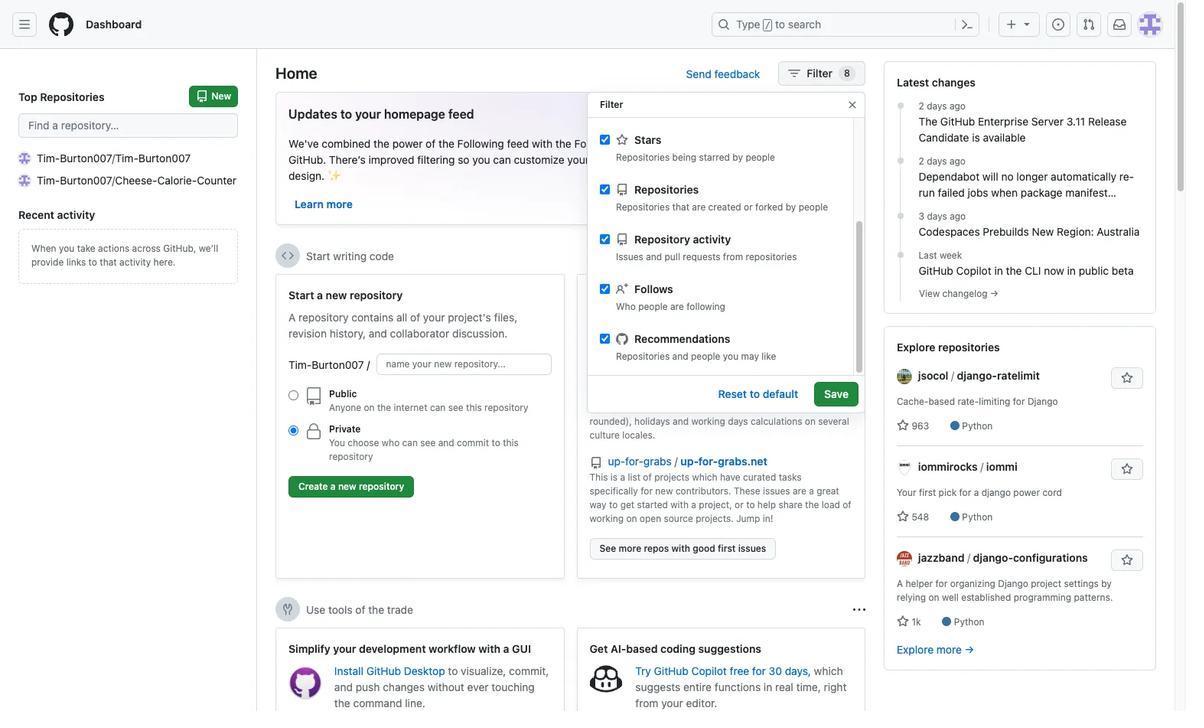 Task type: vqa. For each thing, say whether or not it's contained in the screenshot.
first Git Branch Icon from the left
no



Task type: describe. For each thing, give the bounding box(es) containing it.
2 gradle from the left
[[649, 315, 681, 329]]

of right 'merge'
[[691, 374, 700, 386]]

@jsocol profile image
[[897, 369, 913, 385]]

are for follows
[[671, 301, 685, 312]]

for
[[575, 137, 591, 150]]

the inside 'last week github copilot in the cli now in public beta'
[[1007, 264, 1023, 277]]

0 horizontal spatial help
[[735, 289, 757, 302]]

0 vertical spatial from
[[724, 251, 744, 263]]

learn more
[[295, 198, 353, 211]]

which inside which suggests entire functions in real time, right from your editor.
[[815, 665, 844, 678]]

repositories for repositories that are created or forked by people
[[616, 201, 670, 213]]

this inside joaomatossilva / datetimeextensions this project is a merge of several common datetime operations on the form of  extensions to system.datetime, including natural date difference text (precise and human rounded), holidays and working days calculations on several culture locales.
[[590, 374, 608, 386]]

is inside 2 days ago the github enterprise server 3.11 release candidate is available
[[973, 131, 981, 144]]

feed up customize
[[507, 137, 529, 150]]

and inside we've combined the power of the following feed with the for you feed so there's one place to discover content on github. there's improved filtering so you can customize your feed exactly how you like it, and a shiny new visual design. ✨
[[731, 153, 750, 166]]

repositories for repositories and people you may like
[[616, 351, 670, 362]]

people down the discover
[[746, 152, 776, 163]]

8
[[845, 67, 851, 79]]

culture
[[590, 430, 620, 441]]

new inside we've combined the power of the following feed with the for you feed so there's one place to discover content on github. there's improved filtering so you can customize your feed exactly how you like it, and a shiny new visual design. ✨
[[790, 153, 810, 166]]

the left trade
[[369, 603, 385, 616]]

revision
[[289, 327, 327, 340]]

0 horizontal spatial several
[[703, 374, 734, 386]]

command palette image
[[962, 18, 974, 31]]

patterns.
[[1075, 592, 1114, 603]]

candidate
[[919, 131, 970, 144]]

new inside 3 days ago codespaces prebuilds new region: australia
[[1033, 225, 1055, 238]]

people up gradle gradle
[[639, 301, 668, 312]]

0 horizontal spatial so
[[458, 153, 470, 166]]

close menu image
[[847, 99, 859, 111]]

copilot inside get ai-based coding suggestions element
[[692, 665, 727, 678]]

with left the good
[[672, 543, 691, 554]]

for right the "pick"
[[960, 487, 972, 499]]

repository inside private you choose who can see and commit to this repository
[[329, 451, 373, 463]]

/ inside joaomatossilva / datetimeextensions this project is a merge of several common datetime operations on the form of  extensions to system.datetime, including natural date difference text (precise and human rounded), holidays and working days calculations on several culture locales.
[[684, 358, 687, 371]]

contains
[[352, 311, 394, 324]]

new up history,
[[326, 289, 347, 302]]

none radio inside "create a new repository" element
[[289, 391, 299, 400]]

longer
[[1017, 170, 1049, 183]]

your up 'combined'
[[355, 107, 381, 121]]

that for repositories that need your help
[[657, 289, 678, 302]]

these
[[734, 485, 761, 497]]

/ up organizing
[[968, 551, 971, 564]]

0 vertical spatial or
[[744, 201, 753, 213]]

star this repository image
[[1122, 372, 1134, 384]]

merge
[[661, 374, 689, 386]]

take
[[77, 243, 96, 254]]

system.datetime,
[[763, 388, 841, 400]]

create a new repository button
[[289, 476, 414, 498]]

on down human
[[805, 416, 816, 427]]

Find a repository… text field
[[18, 113, 238, 138]]

by inside "a helper for organizing django project settings by relying on well established programming patterns."
[[1102, 578, 1113, 590]]

view changelog →
[[920, 288, 999, 299]]

of right 'tools'
[[356, 603, 366, 616]]

joaomatossilva link
[[608, 358, 684, 371]]

repositories inside navigation
[[939, 341, 1001, 354]]

2 gradle link from the left
[[649, 315, 681, 329]]

common
[[736, 374, 774, 386]]

code image
[[282, 250, 294, 262]]

including
[[590, 402, 629, 414]]

repositories and people you may like
[[616, 351, 777, 362]]

activity inside when you take actions across github, we'll provide links to that activity here.
[[120, 257, 151, 268]]

have
[[721, 472, 741, 483]]

codespaces prebuilds new region: australia link
[[919, 224, 1144, 240]]

to inside button
[[750, 387, 761, 401]]

and down date at the bottom right of page
[[673, 416, 689, 427]]

type / to search
[[737, 18, 822, 31]]

workflow
[[429, 642, 476, 656]]

with up visualize,
[[479, 642, 501, 656]]

0 horizontal spatial filter
[[600, 99, 624, 110]]

a inside explore repositories navigation
[[975, 487, 980, 499]]

a helper for organizing django project settings by relying on well established programming patterns.
[[897, 578, 1114, 603]]

all inside a repository contains all of your project's files, revision history, and collaborator discussion.
[[397, 311, 408, 324]]

star image for iommirocks / iommi
[[897, 511, 910, 523]]

ai-
[[611, 642, 627, 656]]

help inside this is a list of projects which have curated tasks specifically for new contributors. these issues are a great way to get started with a project, or to help share the load of working on open source projects. jump in!
[[758, 499, 777, 511]]

burton007 for tim-burton007 / cheese-calorie-counter
[[60, 174, 112, 187]]

source
[[664, 513, 694, 525]]

share
[[779, 499, 803, 511]]

explore repositories navigation
[[884, 326, 1157, 671]]

first inside explore repositories navigation
[[920, 487, 937, 499]]

for up "repositories and people you may like"
[[709, 332, 721, 344]]

cheese-
[[115, 174, 157, 187]]

the inside to visualize, commit, and push changes without ever touching the command line.
[[335, 697, 351, 710]]

0 vertical spatial repositories
[[746, 251, 798, 263]]

a left gui
[[504, 642, 510, 656]]

automation
[[658, 332, 707, 344]]

why am i seeing this? image
[[854, 250, 866, 262]]

python for ratelimit
[[963, 420, 993, 432]]

available
[[984, 131, 1027, 144]]

grabs
[[644, 455, 672, 468]]

fast
[[639, 332, 656, 344]]

people down recommendations
[[691, 351, 721, 362]]

python for configurations
[[955, 616, 985, 628]]

copilot inside 'last week github copilot in the cli now in public beta'
[[957, 264, 992, 277]]

see inside private you choose who can see and commit to this repository
[[421, 437, 436, 449]]

changes inside to visualize, commit, and push changes without ever touching the command line.
[[383, 681, 425, 694]]

0 vertical spatial by
[[733, 152, 744, 163]]

is inside this is a list of projects which have curated tasks specifically for new contributors. these issues are a great way to get started with a project, or to help share the load of working on open source projects. jump in!
[[611, 472, 618, 483]]

contributors.
[[676, 485, 732, 497]]

who people are following
[[616, 301, 726, 312]]

2 up- from the left
[[681, 455, 699, 468]]

re-
[[1120, 170, 1135, 183]]

explore repositories
[[897, 341, 1001, 354]]

1 gradle link from the left
[[608, 315, 643, 329]]

combined
[[322, 137, 371, 150]]

menu containing stars
[[588, 0, 854, 375]]

recommendations
[[635, 332, 731, 345]]

dot fill image for the github enterprise server 3.11 release candidate is available
[[895, 100, 907, 112]]

for right "limiting"
[[1014, 396, 1026, 407]]

tim- for tim-burton007 / tim-burton007
[[37, 152, 60, 165]]

on up natural
[[639, 388, 649, 400]]

2 days ago dependabot will no longer automatically re- run failed jobs when package manifest changes
[[919, 155, 1135, 215]]

working inside this is a list of projects which have curated tasks specifically for new contributors. these issues are a great way to get started with a project, or to help share the load of working on open source projects. jump in!
[[590, 513, 624, 525]]

package
[[1021, 186, 1063, 199]]

person add image
[[616, 283, 629, 295]]

requests
[[683, 251, 721, 263]]

it,
[[719, 153, 728, 166]]

homepage image
[[49, 12, 74, 37]]

/ right "jsocol"
[[952, 369, 955, 382]]

/ down tim-burton007 / tim-burton007
[[112, 174, 115, 187]]

free
[[730, 665, 750, 678]]

see more repos with good first issues link
[[590, 538, 777, 560]]

dashboard link
[[80, 12, 148, 37]]

command
[[353, 697, 402, 710]]

and left the pull
[[646, 251, 663, 263]]

jazzband
[[919, 551, 965, 564]]

1 vertical spatial issues
[[739, 543, 767, 554]]

entire
[[684, 681, 712, 694]]

repositories right top
[[40, 90, 105, 103]]

feed up exactly
[[615, 137, 637, 150]]

see
[[600, 543, 617, 554]]

tools image
[[282, 603, 294, 616]]

more for see
[[619, 543, 642, 554]]

gui
[[512, 642, 531, 656]]

activity for recent activity
[[57, 208, 95, 221]]

repository up contains
[[350, 289, 403, 302]]

date
[[665, 402, 684, 414]]

line.
[[405, 697, 426, 710]]

week
[[940, 250, 963, 261]]

suggests
[[636, 681, 681, 694]]

curated
[[744, 472, 777, 483]]

github inside 'last week github copilot in the cli now in public beta'
[[919, 264, 954, 277]]

new inside button
[[338, 481, 357, 492]]

natural
[[632, 402, 662, 414]]

ago for is
[[950, 100, 966, 112]]

links
[[66, 257, 86, 268]]

repositories that need your help
[[590, 289, 757, 302]]

in for last
[[995, 264, 1004, 277]]

a left list on the right bottom of the page
[[621, 472, 626, 483]]

changes inside '2 days ago dependabot will no longer automatically re- run failed jobs when package manifest changes'
[[919, 202, 961, 215]]

@iommirocks profile image
[[897, 460, 913, 476]]

extensions
[[703, 388, 749, 400]]

triangle down image
[[1022, 18, 1034, 30]]

simplify your development workflow with a gui element
[[276, 628, 565, 711]]

real
[[776, 681, 794, 694]]

can inside the public anyone on the internet can see this repository
[[430, 402, 446, 414]]

how
[[655, 153, 676, 166]]

tim- for tim-burton007 / cheese-calorie-counter
[[37, 174, 60, 187]]

of right form
[[691, 388, 700, 400]]

for inside get ai-based coding suggestions element
[[753, 665, 766, 678]]

tim-burton007 / tim-burton007
[[37, 152, 191, 165]]

a for a repository contains all of your project's files, revision history, and collaborator discussion.
[[289, 311, 296, 324]]

this inside private you choose who can see and commit to this repository
[[503, 437, 519, 449]]

operations
[[590, 388, 636, 400]]

your up install
[[333, 642, 356, 656]]

editor.
[[687, 697, 718, 710]]

based inside explore repositories navigation
[[929, 396, 956, 407]]

projects
[[655, 472, 690, 483]]

get
[[590, 642, 608, 656]]

star image for jsocol / django-ratelimit
[[897, 420, 910, 432]]

2 horizontal spatial in
[[1068, 264, 1077, 277]]

on inside the public anyone on the internet can see this repository
[[364, 402, 375, 414]]

power inside we've combined the power of the following feed with the for you feed so there's one place to discover content on github. there's improved filtering so you can customize your feed exactly how you like it, and a shiny new visual design. ✨
[[393, 137, 423, 150]]

commit
[[457, 437, 489, 449]]

who
[[616, 301, 636, 312]]

cheese calorie counter image
[[18, 174, 31, 186]]

of inside a repository contains all of your project's files, revision history, and collaborator discussion.
[[411, 311, 421, 324]]

none radio inside "create a new repository" element
[[289, 426, 299, 436]]

this inside this is a list of projects which have curated tasks specifically for new contributors. these issues are a great way to get started with a project, or to help share the load of working on open source projects. jump in!
[[590, 472, 608, 483]]

django- for ratelimit
[[958, 369, 998, 382]]

repository
[[635, 233, 691, 246]]

your inside we've combined the power of the following feed with the for you feed so there's one place to discover content on github. there's improved filtering so you can customize your feed exactly how you like it, and a shiny new visual design. ✨
[[568, 153, 590, 166]]

you right 'for'
[[594, 137, 612, 150]]

more for learn
[[327, 198, 353, 211]]

x image
[[841, 107, 853, 119]]

that inside when you take actions across github, we'll provide links to that activity here.
[[100, 257, 117, 268]]

will
[[983, 170, 999, 183]]

repos
[[644, 543, 669, 554]]

notifications image
[[1114, 18, 1126, 31]]

form
[[669, 388, 689, 400]]

feed up the following
[[449, 107, 474, 121]]

plus image
[[1006, 18, 1018, 31]]

/ up the projects at the right of the page
[[675, 455, 678, 468]]

that for repositories that are created or forked by people
[[673, 201, 690, 213]]

0 vertical spatial django
[[1028, 396, 1059, 407]]

/ inside type / to search
[[766, 20, 771, 31]]

create a new repository element
[[289, 287, 552, 504]]

explore more → link
[[897, 643, 975, 656]]

or inside this is a list of projects which have curated tasks specifically for new contributors. these issues are a great way to get started with a project, or to help share the load of working on open source projects. jump in!
[[735, 499, 744, 511]]

feed left exactly
[[592, 153, 615, 166]]

get ai-based coding suggestions element
[[577, 628, 866, 711]]

a left "great"
[[810, 485, 815, 497]]

new inside this is a list of projects which have curated tasks specifically for new contributors. these issues are a great way to get started with a project, or to help share the load of working on open source projects. jump in!
[[656, 485, 674, 497]]

list
[[628, 472, 641, 483]]

get
[[621, 499, 635, 511]]

anyone
[[329, 402, 362, 414]]

see inside the public anyone on the internet can see this repository
[[448, 402, 464, 414]]

project inside joaomatossilva / datetimeextensions this project is a merge of several common datetime operations on the form of  extensions to system.datetime, including natural date difference text (precise and human rounded), holidays and working days calculations on several culture locales.
[[611, 374, 641, 386]]

trade
[[387, 603, 413, 616]]

a down contributors.
[[692, 499, 697, 511]]

to inside joaomatossilva / datetimeextensions this project is a merge of several common datetime operations on the form of  extensions to system.datetime, including natural date difference text (precise and human rounded), holidays and working days calculations on several culture locales.
[[752, 388, 760, 400]]

ratelimit
[[998, 369, 1041, 382]]

issues inside this is a list of projects which have curated tasks specifically for new contributors. these issues are a great way to get started with a project, or to help share the load of working on open source projects. jump in!
[[763, 485, 791, 497]]

0 vertical spatial so
[[639, 137, 651, 150]]

3 days ago codespaces prebuilds new region: australia
[[919, 211, 1141, 238]]

try github copilot free for 30 days, link
[[636, 665, 815, 678]]

a repository contains all of your project's files, revision history, and collaborator discussion.
[[289, 311, 518, 340]]

the up improved
[[374, 137, 390, 150]]

working inside joaomatossilva / datetimeextensions this project is a merge of several common datetime operations on the form of  extensions to system.datetime, including natural date difference text (precise and human rounded), holidays and working days calculations on several culture locales.
[[692, 416, 726, 427]]

burton007 up calorie-
[[139, 152, 191, 165]]

great
[[817, 485, 840, 497]]

open
[[640, 513, 662, 525]]

we've
[[289, 137, 319, 150]]

cord
[[1043, 487, 1063, 499]]

a up "revision"
[[317, 289, 323, 302]]

discussion.
[[453, 327, 508, 340]]

and inside to visualize, commit, and push changes without ever touching the command line.
[[335, 681, 353, 694]]

3
[[919, 211, 925, 222]]

/ up cheese-
[[112, 152, 115, 165]]

collaborator
[[390, 327, 450, 340]]

0 vertical spatial repo image
[[616, 233, 629, 245]]

can inside we've combined the power of the following feed with the for you feed so there's one place to discover content on github. there's improved filtering so you can customize your feed exactly how you like it, and a shiny new visual design. ✨
[[493, 153, 511, 166]]

power inside explore repositories navigation
[[1014, 487, 1041, 499]]

2 for dependabot will no longer automatically re- run failed jobs when package manifest changes
[[919, 155, 925, 167]]

create a new repository
[[299, 481, 405, 492]]

of right list on the right bottom of the page
[[644, 472, 652, 483]]



Task type: locate. For each thing, give the bounding box(es) containing it.
star image down relying
[[897, 616, 910, 628]]

1 for- from the left
[[626, 455, 644, 468]]

like inside we've combined the power of the following feed with the for you feed so there's one place to discover content on github. there's improved filtering so you can customize your feed exactly how you like it, and a shiny new visual design. ✨
[[700, 153, 716, 166]]

1 vertical spatial changes
[[919, 202, 961, 215]]

from down the suggests
[[636, 697, 659, 710]]

of up 'filtering'
[[426, 137, 436, 150]]

2 up dependabot
[[919, 155, 925, 167]]

project inside "a helper for organizing django project settings by relying on well established programming patterns."
[[1032, 578, 1062, 590]]

0 vertical spatial activity
[[57, 208, 95, 221]]

new right create
[[338, 481, 357, 492]]

of inside we've combined the power of the following feed with the for you feed so there's one place to discover content on github. there's improved filtering so you can customize your feed exactly how you like it, and a shiny new visual design. ✨
[[426, 137, 436, 150]]

is left available
[[973, 131, 981, 144]]

now
[[1045, 264, 1065, 277]]

0 vertical spatial several
[[703, 374, 734, 386]]

2 vertical spatial can
[[402, 437, 418, 449]]

working down difference
[[692, 416, 726, 427]]

burton007 down find a repository… text box
[[60, 152, 112, 165]]

ago for failed
[[950, 155, 966, 167]]

your inside which suggests entire functions in real time, right from your editor.
[[662, 697, 684, 710]]

2 for the github enterprise server 3.11 release candidate is available
[[919, 100, 925, 112]]

0 horizontal spatial up-
[[608, 455, 626, 468]]

1 vertical spatial see
[[421, 437, 436, 449]]

github up "push"
[[367, 665, 401, 678]]

repository up commit
[[485, 402, 529, 414]]

tim burton007 image
[[18, 152, 31, 164]]

2 this from the top
[[590, 472, 608, 483]]

more down well
[[937, 643, 962, 656]]

are for repositories
[[693, 201, 706, 213]]

the up natural
[[652, 388, 666, 400]]

0 vertical spatial like
[[700, 153, 716, 166]]

with inside we've combined the power of the following feed with the for you feed so there's one place to discover content on github. there's improved filtering so you can customize your feed exactly how you like it, and a shiny new visual design. ✨
[[532, 137, 553, 150]]

1 horizontal spatial or
[[744, 201, 753, 213]]

the
[[374, 137, 390, 150], [439, 137, 455, 150], [556, 137, 572, 150], [1007, 264, 1023, 277], [652, 388, 666, 400], [377, 402, 391, 414], [806, 499, 820, 511], [369, 603, 385, 616], [335, 697, 351, 710]]

github inside simplify your development workflow with a gui element
[[367, 665, 401, 678]]

by right "forked"
[[786, 201, 797, 213]]

1 horizontal spatial all
[[724, 332, 734, 344]]

is inside joaomatossilva / datetimeextensions this project is a merge of several common datetime operations on the form of  extensions to system.datetime, including natural date difference text (precise and human rounded), holidays and working days calculations on several culture locales.
[[644, 374, 651, 386]]

→ down established
[[965, 643, 975, 656]]

are inside this is a list of projects which have curated tasks specifically for new contributors. these issues are a great way to get started with a project, or to help share the load of working on open source projects. jump in!
[[793, 485, 807, 497]]

0 vertical spatial project
[[611, 374, 641, 386]]

touching
[[492, 681, 535, 694]]

the left 'for'
[[556, 137, 572, 150]]

you down one
[[679, 153, 697, 166]]

that left need
[[657, 289, 678, 302]]

up- down the "culture"
[[608, 455, 626, 468]]

jsocol / django-ratelimit
[[919, 369, 1041, 382]]

2 vertical spatial by
[[1102, 578, 1113, 590]]

1 vertical spatial filter
[[600, 99, 624, 110]]

0 vertical spatial help
[[735, 289, 757, 302]]

tim-burton007 /
[[289, 358, 370, 371]]

you
[[329, 437, 345, 449]]

0 vertical spatial working
[[692, 416, 726, 427]]

changes down failed
[[919, 202, 961, 215]]

so up exactly
[[639, 137, 651, 150]]

1 horizontal spatial several
[[819, 416, 850, 427]]

1 vertical spatial python
[[963, 512, 993, 523]]

0 horizontal spatial working
[[590, 513, 624, 525]]

install github desktop
[[335, 665, 448, 678]]

1 horizontal spatial can
[[430, 402, 446, 414]]

star image down cache-
[[897, 420, 910, 432]]

for up well
[[936, 578, 948, 590]]

1 up- from the left
[[608, 455, 626, 468]]

when
[[31, 243, 56, 254]]

mark github image
[[616, 333, 629, 345]]

days for dependabot
[[927, 155, 948, 167]]

0 horizontal spatial a
[[289, 311, 296, 324]]

this inside the public anyone on the internet can see this repository
[[466, 402, 482, 414]]

1 vertical spatial so
[[458, 153, 470, 166]]

the
[[919, 115, 938, 128]]

github down last
[[919, 264, 954, 277]]

to inside to visualize, commit, and push changes without ever touching the command line.
[[448, 665, 458, 678]]

this up operations
[[590, 374, 608, 386]]

2 dot fill image from the top
[[895, 155, 907, 167]]

you
[[594, 137, 612, 150], [473, 153, 491, 166], [679, 153, 697, 166], [59, 243, 74, 254], [724, 351, 739, 362]]

0 vertical spatial this
[[466, 402, 482, 414]]

your
[[355, 107, 381, 121], [568, 153, 590, 166], [709, 289, 732, 302], [423, 311, 445, 324], [333, 642, 356, 656], [662, 697, 684, 710]]

to inside when you take actions across github, we'll provide links to that activity here.
[[89, 257, 97, 268]]

repositories for repositories
[[635, 183, 699, 196]]

start inside "create a new repository" element
[[289, 289, 314, 302]]

1 vertical spatial 2
[[919, 155, 925, 167]]

0 horizontal spatial like
[[700, 153, 716, 166]]

0 vertical spatial filter
[[807, 67, 833, 80]]

1 gradle from the left
[[608, 315, 640, 329]]

new down content
[[790, 153, 810, 166]]

to
[[776, 18, 786, 31], [341, 107, 352, 121], [742, 137, 751, 150], [89, 257, 97, 268], [750, 387, 761, 401], [752, 388, 760, 400], [492, 437, 501, 449], [609, 499, 618, 511], [747, 499, 755, 511], [448, 665, 458, 678]]

you down the following
[[473, 153, 491, 166]]

we've combined the power of the following feed with the for you feed so there's one place to discover content on github. there's improved filtering so you can customize your feed exactly how you like it, and a shiny new visual design. ✨
[[289, 137, 852, 182]]

/ right type
[[766, 20, 771, 31]]

days up the
[[927, 100, 948, 112]]

power up improved
[[393, 137, 423, 150]]

first inside the repositories that need your help element
[[718, 543, 736, 554]]

1 vertical spatial more
[[619, 543, 642, 554]]

burton007 inside "create a new repository" element
[[312, 358, 364, 371]]

0 horizontal spatial this
[[466, 402, 482, 414]]

this up the specifically
[[590, 472, 608, 483]]

0 horizontal spatial copilot
[[692, 665, 727, 678]]

changes
[[933, 76, 976, 89], [919, 202, 961, 215], [383, 681, 425, 694]]

1 horizontal spatial in
[[995, 264, 1004, 277]]

is up the specifically
[[611, 472, 618, 483]]

when
[[992, 186, 1019, 199]]

failed
[[938, 186, 965, 199]]

None radio
[[289, 391, 299, 400]]

2 inside 2 days ago the github enterprise server 3.11 release candidate is available
[[919, 100, 925, 112]]

this
[[466, 402, 482, 414], [503, 437, 519, 449]]

tim- inside "create a new repository" element
[[289, 358, 312, 371]]

1 horizontal spatial repositories
[[939, 341, 1001, 354]]

so
[[639, 137, 651, 150], [458, 153, 470, 166]]

in left real
[[764, 681, 773, 694]]

new link
[[189, 86, 238, 107]]

0 horizontal spatial repo image
[[590, 457, 602, 469]]

for- up contributors.
[[699, 455, 718, 468]]

2 vertical spatial is
[[611, 472, 618, 483]]

tim- up cheese-
[[115, 152, 139, 165]]

repositories that need your help element
[[577, 274, 866, 579]]

days inside 3 days ago codespaces prebuilds new region: australia
[[928, 211, 948, 222]]

design.
[[289, 169, 325, 182]]

days for codespaces
[[928, 211, 948, 222]]

all up datetimeextensions
[[724, 332, 734, 344]]

repositories
[[746, 251, 798, 263], [939, 341, 1001, 354]]

a inside we've combined the power of the following feed with the for you feed so there's one place to discover content on github. there's improved filtering so you can customize your feed exactly how you like it, and a shiny new visual design. ✨
[[753, 153, 758, 166]]

dot fill image
[[895, 100, 907, 112], [895, 155, 907, 167], [895, 249, 907, 261]]

0 horizontal spatial repositories
[[746, 251, 798, 263]]

tim- down "revision"
[[289, 358, 312, 371]]

2
[[919, 100, 925, 112], [919, 155, 925, 167]]

→ for explore more →
[[965, 643, 975, 656]]

/ left iommi
[[981, 460, 984, 473]]

dot fill image
[[895, 210, 907, 222]]

ago down latest changes
[[950, 100, 966, 112]]

@jazzband profile image
[[897, 552, 913, 567]]

explore for explore repositories
[[897, 341, 936, 354]]

1 horizontal spatial power
[[1014, 487, 1041, 499]]

django-
[[958, 369, 998, 382], [974, 551, 1014, 564]]

1 star image from the top
[[897, 420, 910, 432]]

and down system.datetime, on the right bottom of page
[[790, 402, 806, 414]]

star image for jazzband / django-configurations
[[897, 616, 910, 628]]

a inside "a helper for organizing django project settings by relying on well established programming patterns."
[[897, 578, 904, 590]]

repository inside a repository contains all of your project's files, revision history, and collaborator discussion.
[[299, 311, 349, 324]]

a for a helper for organizing django project settings by relying on well established programming patterns.
[[897, 578, 904, 590]]

2 vertical spatial python
[[955, 616, 985, 628]]

up-for-grabs link
[[608, 455, 675, 468]]

1 vertical spatial which
[[815, 665, 844, 678]]

feedback
[[715, 67, 761, 80]]

changes right latest
[[933, 76, 976, 89]]

like inside menu
[[762, 351, 777, 362]]

0 vertical spatial dot fill image
[[895, 100, 907, 112]]

days inside joaomatossilva / datetimeextensions this project is a merge of several common datetime operations on the form of  extensions to system.datetime, including natural date difference text (precise and human rounded), holidays and working days calculations on several culture locales.
[[728, 416, 749, 427]]

2 vertical spatial star image
[[897, 616, 910, 628]]

explore down the 1k
[[897, 643, 934, 656]]

to inside we've combined the power of the following feed with the for you feed so there's one place to discover content on github. there's improved filtering so you can customize your feed exactly how you like it, and a shiny new visual design. ✨
[[742, 137, 751, 150]]

1 horizontal spatial up-
[[681, 455, 699, 468]]

1 explore from the top
[[897, 341, 936, 354]]

github inside 2 days ago the github enterprise server 3.11 release candidate is available
[[941, 115, 976, 128]]

start for start a new repository
[[289, 289, 314, 302]]

start writing code
[[306, 249, 394, 262]]

development
[[359, 642, 426, 656]]

ago inside 2 days ago the github enterprise server 3.11 release candidate is available
[[950, 100, 966, 112]]

well
[[943, 592, 959, 603]]

start right 'code' image
[[306, 249, 330, 262]]

0 vertical spatial start
[[306, 249, 330, 262]]

from inside which suggests entire functions in real time, right from your editor.
[[636, 697, 659, 710]]

1 vertical spatial like
[[762, 351, 777, 362]]

content
[[799, 137, 837, 150]]

simplify your development workflow with a gui
[[289, 642, 531, 656]]

being
[[673, 152, 697, 163]]

1 horizontal spatial activity
[[120, 257, 151, 268]]

3 star image from the top
[[897, 616, 910, 628]]

0 vertical spatial a
[[289, 311, 296, 324]]

1 horizontal spatial repo image
[[616, 233, 629, 245]]

and inside a repository contains all of your project's files, revision history, and collaborator discussion.
[[369, 327, 387, 340]]

burton007 up public
[[312, 358, 364, 371]]

2 explore from the top
[[897, 643, 934, 656]]

cache-
[[897, 396, 929, 407]]

of
[[426, 137, 436, 150], [411, 311, 421, 324], [691, 374, 700, 386], [691, 388, 700, 400], [644, 472, 652, 483], [843, 499, 852, 511], [356, 603, 366, 616]]

0 horizontal spatial gradle
[[608, 315, 640, 329]]

2 vertical spatial dot fill image
[[895, 249, 907, 261]]

star this repository image for iommirocks / iommi
[[1122, 463, 1134, 476]]

more for explore
[[937, 643, 962, 656]]

configurations
[[1014, 551, 1089, 564]]

for left 30
[[753, 665, 766, 678]]

1 vertical spatial this
[[590, 472, 608, 483]]

start a new repository
[[289, 289, 403, 302]]

django- up cache-based rate-limiting for django
[[958, 369, 998, 382]]

1 vertical spatial new
[[1033, 225, 1055, 238]]

tim- for tim-burton007 /
[[289, 358, 312, 371]]

github desktop image
[[289, 666, 322, 700]]

why am i seeing this? image
[[854, 604, 866, 616]]

in inside which suggests entire functions in real time, right from your editor.
[[764, 681, 773, 694]]

history,
[[330, 327, 366, 340]]

1 vertical spatial several
[[819, 416, 850, 427]]

follows
[[635, 283, 674, 296]]

django down the ratelimit
[[1028, 396, 1059, 407]]

burton007 for tim-burton007 /
[[312, 358, 364, 371]]

type
[[737, 18, 761, 31]]

python down cache-based rate-limiting for django
[[963, 420, 993, 432]]

1 horizontal spatial filter
[[807, 67, 833, 80]]

this right commit
[[503, 437, 519, 449]]

git pull request image
[[1084, 18, 1096, 31]]

copilot up "entire"
[[692, 665, 727, 678]]

dot fill image for dependabot will no longer automatically re- run failed jobs when package manifest changes
[[895, 155, 907, 167]]

you left may
[[724, 351, 739, 362]]

2 inside '2 days ago dependabot will no longer automatically re- run failed jobs when package manifest changes'
[[919, 155, 925, 167]]

new
[[212, 90, 231, 102], [1033, 225, 1055, 238]]

1 horizontal spatial this
[[503, 437, 519, 449]]

for inside this is a list of projects which have curated tasks specifically for new contributors. these issues are a great way to get started with a project, or to help share the load of working on open source projects. jump in!
[[641, 485, 653, 497]]

1 horizontal spatial based
[[929, 396, 956, 407]]

is
[[973, 131, 981, 144], [644, 374, 651, 386], [611, 472, 618, 483]]

1 vertical spatial activity
[[693, 233, 732, 246]]

view changelog → link
[[920, 288, 999, 299]]

issues down the jump
[[739, 543, 767, 554]]

so down the following
[[458, 153, 470, 166]]

are up share
[[793, 485, 807, 497]]

2 for- from the left
[[699, 455, 718, 468]]

all inside the repositories that need your help element
[[724, 332, 734, 344]]

1 vertical spatial repositories
[[939, 341, 1001, 354]]

star this repository image for jazzband / django-configurations
[[1122, 554, 1134, 567]]

to inside private you choose who can see and commit to this repository
[[492, 437, 501, 449]]

0 vertical spatial are
[[693, 201, 706, 213]]

your inside a repository contains all of your project's files, revision history, and collaborator discussion.
[[423, 311, 445, 324]]

updates to your homepage feed
[[289, 107, 474, 121]]

in!
[[763, 513, 774, 525]]

1 this from the top
[[590, 374, 608, 386]]

gradle down who
[[608, 315, 640, 329]]

and
[[731, 153, 750, 166], [646, 251, 663, 263], [369, 327, 387, 340], [673, 351, 689, 362], [790, 402, 806, 414], [673, 416, 689, 427], [439, 437, 455, 449], [335, 681, 353, 694]]

days inside 2 days ago the github enterprise server 3.11 release candidate is available
[[927, 100, 948, 112]]

activity up take
[[57, 208, 95, 221]]

→ right changelog
[[991, 288, 999, 299]]

the inside this is a list of projects which have curated tasks specifically for new contributors. these issues are a great way to get started with a project, or to help share the load of working on open source projects. jump in!
[[806, 499, 820, 511]]

star image
[[897, 420, 910, 432], [897, 511, 910, 523], [897, 616, 910, 628]]

1 horizontal spatial which
[[815, 665, 844, 678]]

this is a list of projects which have curated tasks specifically for new contributors. these issues are a great way to get started with a project, or to help share the load of working on open source projects. jump in!
[[590, 472, 852, 525]]

2 horizontal spatial activity
[[693, 233, 732, 246]]

the up 'filtering'
[[439, 137, 455, 150]]

explore element
[[884, 61, 1157, 711]]

lock image
[[305, 423, 323, 441]]

and inside private you choose who can see and commit to this repository
[[439, 437, 455, 449]]

iommirocks
[[919, 460, 978, 473]]

days,
[[785, 665, 812, 678]]

that
[[673, 201, 690, 213], [100, 257, 117, 268], [657, 289, 678, 302]]

django down jazzband / django-configurations at the bottom right of page
[[999, 578, 1029, 590]]

push
[[356, 681, 380, 694]]

which up contributors.
[[693, 472, 718, 483]]

1 vertical spatial all
[[724, 332, 734, 344]]

rate-
[[958, 396, 980, 407]]

more inside see more repos with good first issues link
[[619, 543, 642, 554]]

2 star this repository image from the top
[[1122, 554, 1134, 567]]

Repository name text field
[[376, 354, 552, 375]]

2 horizontal spatial are
[[793, 485, 807, 497]]

1 horizontal spatial first
[[920, 487, 937, 499]]

1 horizontal spatial working
[[692, 416, 726, 427]]

explore for explore more →
[[897, 643, 934, 656]]

0 vertical spatial is
[[973, 131, 981, 144]]

0 vertical spatial changes
[[933, 76, 976, 89]]

visualize,
[[461, 665, 506, 678]]

1 vertical spatial dot fill image
[[895, 155, 907, 167]]

0 vertical spatial django-
[[958, 369, 998, 382]]

2 horizontal spatial is
[[973, 131, 981, 144]]

0 horizontal spatial or
[[735, 499, 744, 511]]

your right need
[[709, 289, 732, 302]]

jsocol
[[919, 369, 949, 382]]

the inside the public anyone on the internet can see this repository
[[377, 402, 391, 414]]

django- for configurations
[[974, 551, 1014, 564]]

choose
[[348, 437, 379, 449]]

repository up "revision"
[[299, 311, 349, 324]]

in right now
[[1068, 264, 1077, 277]]

a inside button
[[331, 481, 336, 492]]

1 vertical spatial project
[[1032, 578, 1062, 590]]

activity down across
[[120, 257, 151, 268]]

1 vertical spatial that
[[100, 257, 117, 268]]

need
[[681, 289, 706, 302]]

with up customize
[[532, 137, 553, 150]]

like
[[700, 153, 716, 166], [762, 351, 777, 362]]

0 horizontal spatial which
[[693, 472, 718, 483]]

simplify
[[289, 642, 331, 656]]

repositories for repositories that need your help
[[590, 289, 655, 302]]

github inside get ai-based coding suggestions element
[[654, 665, 689, 678]]

1 vertical spatial explore
[[897, 643, 934, 656]]

dot fill image for github copilot in the cli now in public beta
[[895, 249, 907, 261]]

prebuilds
[[984, 225, 1030, 238]]

new inside 'link'
[[212, 90, 231, 102]]

ago
[[950, 100, 966, 112], [950, 155, 966, 167], [950, 211, 967, 222]]

repo image down exactly
[[616, 183, 629, 196]]

project up programming
[[1032, 578, 1062, 590]]

region:
[[1058, 225, 1095, 238]]

2 star image from the top
[[897, 511, 910, 523]]

jump
[[737, 513, 761, 525]]

working down way
[[590, 513, 624, 525]]

repositories for repositories being starred by people
[[616, 152, 670, 163]]

issue opened image
[[1053, 18, 1065, 31]]

1 horizontal spatial from
[[724, 251, 744, 263]]

established
[[962, 592, 1012, 603]]

gradle gradle
[[608, 315, 681, 329]]

1 vertical spatial a
[[897, 578, 904, 590]]

django- up organizing
[[974, 551, 1014, 564]]

discover
[[754, 137, 796, 150]]

on inside "a helper for organizing django project settings by relying on well established programming patterns."
[[929, 592, 940, 603]]

repo image up issues
[[616, 233, 629, 245]]

repository inside 'create a new repository' button
[[359, 481, 405, 492]]

days inside '2 days ago dependabot will no longer automatically re- run failed jobs when package manifest changes'
[[927, 155, 948, 167]]

by up patterns.
[[1102, 578, 1113, 590]]

days right 3
[[928, 211, 948, 222]]

projects.
[[696, 513, 734, 525]]

a left django
[[975, 487, 980, 499]]

→ inside explore repositories navigation
[[965, 643, 975, 656]]

0 vertical spatial star this repository image
[[1122, 463, 1134, 476]]

a inside a repository contains all of your project's files, revision history, and collaborator discussion.
[[289, 311, 296, 324]]

which inside this is a list of projects which have curated tasks specifically for new contributors. these issues are a great way to get started with a project, or to help share the load of working on open source projects. jump in!
[[693, 472, 718, 483]]

see up commit
[[448, 402, 464, 414]]

1 vertical spatial →
[[965, 643, 975, 656]]

burton007 down tim-burton007 / tim-burton007
[[60, 174, 112, 187]]

star this repository image
[[1122, 463, 1134, 476], [1122, 554, 1134, 567]]

on inside we've combined the power of the following feed with the for you feed so there's one place to discover content on github. there's improved filtering so you can customize your feed exactly how you like it, and a shiny new visual design. ✨
[[840, 137, 852, 150]]

use tools of the trade
[[306, 603, 413, 616]]

1k
[[910, 616, 922, 628]]

0 vertical spatial that
[[673, 201, 690, 213]]

several up extensions
[[703, 374, 734, 386]]

1 horizontal spatial like
[[762, 351, 777, 362]]

1 vertical spatial based
[[627, 642, 658, 656]]

repositories down "forked"
[[746, 251, 798, 263]]

people right "forked"
[[799, 201, 829, 213]]

1 horizontal spatial are
[[693, 201, 706, 213]]

0 vertical spatial ago
[[950, 100, 966, 112]]

tim-burton007 / cheese-calorie-counter
[[37, 174, 237, 187]]

2 up the
[[919, 100, 925, 112]]

repo image
[[616, 233, 629, 245], [590, 457, 602, 469]]

1 star this repository image from the top
[[1122, 463, 1134, 476]]

repositories down how
[[635, 183, 699, 196]]

repositories that are created or forked by people
[[616, 201, 829, 213]]

0 vertical spatial repo image
[[616, 183, 629, 196]]

1 vertical spatial django
[[999, 578, 1029, 590]]

burton007 for tim-burton007 / tim-burton007
[[60, 152, 112, 165]]

repo image for repositories
[[616, 183, 629, 196]]

Top Repositories search field
[[18, 113, 238, 138]]

repository down who
[[359, 481, 405, 492]]

more down ✨
[[327, 198, 353, 211]]

your down the suggests
[[662, 697, 684, 710]]

None checkbox
[[600, 135, 610, 145], [600, 234, 610, 244], [600, 135, 610, 145], [600, 234, 610, 244]]

and down recommendations
[[673, 351, 689, 362]]

for inside "a helper for organizing django project settings by relying on well established programming patterns."
[[936, 578, 948, 590]]

github up candidate
[[941, 115, 976, 128]]

from
[[724, 251, 744, 263], [636, 697, 659, 710]]

1 vertical spatial ago
[[950, 155, 966, 167]]

your up the collaborator in the top left of the page
[[423, 311, 445, 324]]

days for the
[[927, 100, 948, 112]]

project up operations
[[611, 374, 641, 386]]

1 vertical spatial repo image
[[590, 457, 602, 469]]

of right load
[[843, 499, 852, 511]]

with inside this is a list of projects which have curated tasks specifically for new contributors. these issues are a great way to get started with a project, or to help share the load of working on open source projects. jump in!
[[671, 499, 689, 511]]

repo image
[[616, 183, 629, 196], [305, 387, 323, 406]]

activity for repository activity
[[693, 233, 732, 246]]

calculations
[[751, 416, 803, 427]]

in for which
[[764, 681, 773, 694]]

start for start writing code
[[306, 249, 330, 262]]

a
[[289, 311, 296, 324], [897, 578, 904, 590]]

and right "it,"
[[731, 153, 750, 166]]

0 vertical spatial star image
[[897, 420, 910, 432]]

None checkbox
[[600, 185, 610, 195], [600, 284, 610, 294], [600, 334, 610, 344], [600, 185, 610, 195], [600, 284, 610, 294], [600, 334, 610, 344]]

public
[[329, 388, 357, 400]]

based left rate-
[[929, 396, 956, 407]]

adaptable, fast automation for all
[[590, 332, 734, 344]]

1 dot fill image from the top
[[895, 100, 907, 112]]

up-for-grabs / up-for-grabs.net
[[608, 455, 768, 468]]

settings
[[1065, 578, 1100, 590]]

with up source
[[671, 499, 689, 511]]

1 horizontal spatial repo image
[[616, 183, 629, 196]]

project's
[[448, 311, 491, 324]]

0 vertical spatial issues
[[763, 485, 791, 497]]

issues
[[616, 251, 644, 263]]

manifest
[[1066, 186, 1109, 199]]

→ for view changelog →
[[991, 288, 999, 299]]

you inside when you take actions across github, we'll provide links to that activity here.
[[59, 243, 74, 254]]

repository inside the public anyone on the internet can see this repository
[[485, 402, 529, 414]]

star image
[[616, 134, 629, 146]]

✨
[[328, 169, 342, 182]]

on inside this is a list of projects which have curated tasks specifically for new contributors. these issues are a great way to get started with a project, or to help share the load of working on open source projects. jump in!
[[627, 513, 637, 525]]

0 horizontal spatial activity
[[57, 208, 95, 221]]

menu
[[588, 0, 854, 375]]

explore more →
[[897, 643, 975, 656]]

0 horizontal spatial project
[[611, 374, 641, 386]]

1 vertical spatial are
[[671, 301, 685, 312]]

2 2 from the top
[[919, 155, 925, 167]]

/ inside "create a new repository" element
[[367, 358, 370, 371]]

django inside "a helper for organizing django project settings by relying on well established programming patterns."
[[999, 578, 1029, 590]]

None radio
[[289, 426, 299, 436]]

filter image
[[789, 67, 801, 80]]

see right who
[[421, 437, 436, 449]]

good
[[693, 543, 716, 554]]

ago inside '2 days ago dependabot will no longer automatically re- run failed jobs when package manifest changes'
[[950, 155, 966, 167]]

by
[[733, 152, 744, 163], [786, 201, 797, 213], [1102, 578, 1113, 590]]

ago inside 3 days ago codespaces prebuilds new region: australia
[[950, 211, 967, 222]]

one
[[691, 137, 709, 150]]

repo image for public
[[305, 387, 323, 406]]

1 2 from the top
[[919, 100, 925, 112]]

the inside joaomatossilva / datetimeextensions this project is a merge of several common datetime operations on the form of  extensions to system.datetime, including natural date difference text (precise and human rounded), holidays and working days calculations on several culture locales.
[[652, 388, 666, 400]]

1 horizontal spatial by
[[786, 201, 797, 213]]

who
[[382, 437, 400, 449]]

can inside private you choose who can see and commit to this repository
[[402, 437, 418, 449]]

2 horizontal spatial more
[[937, 643, 962, 656]]

a inside joaomatossilva / datetimeextensions this project is a merge of several common datetime operations on the form of  extensions to system.datetime, including natural date difference text (precise and human rounded), holidays and working days calculations on several culture locales.
[[654, 374, 659, 386]]

1 vertical spatial by
[[786, 201, 797, 213]]

3 dot fill image from the top
[[895, 249, 907, 261]]



